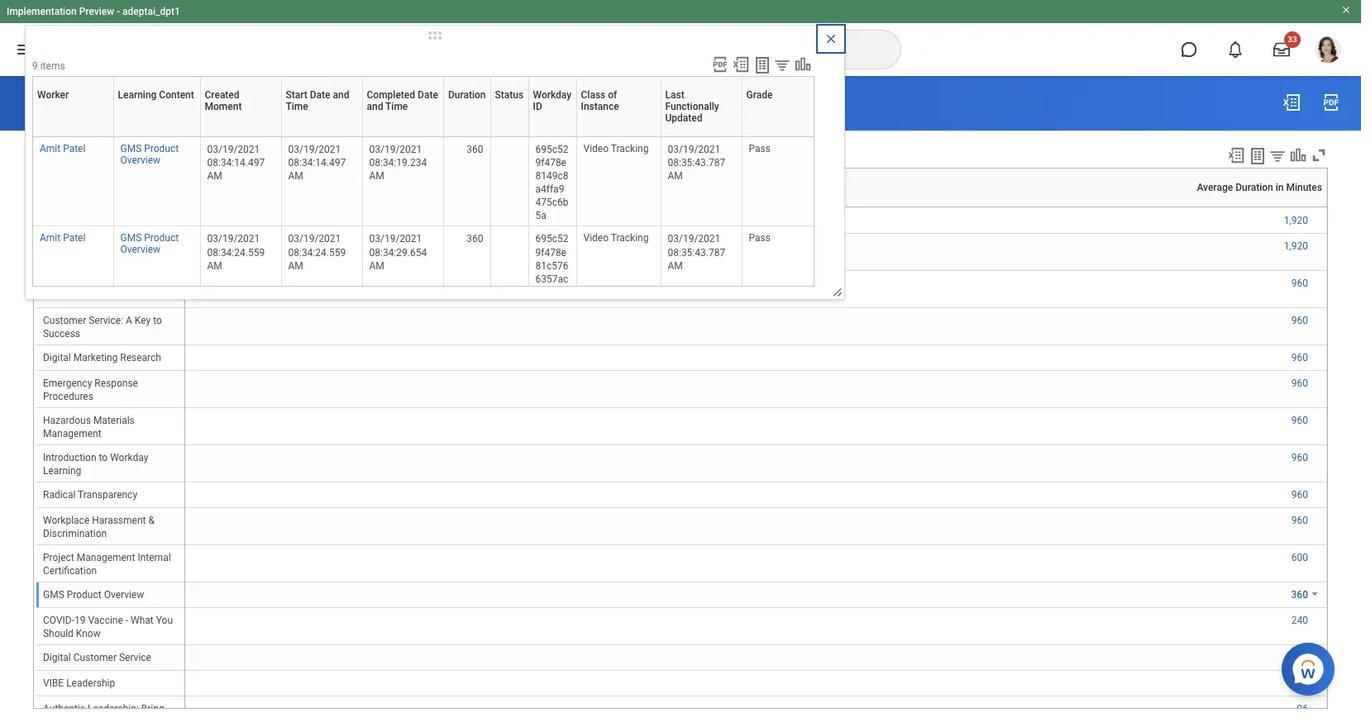 Task type: vqa. For each thing, say whether or not it's contained in the screenshot.
Management
yes



Task type: describe. For each thing, give the bounding box(es) containing it.
a
[[126, 315, 132, 327]]

360 inside 360 dropdown button
[[1292, 590, 1308, 602]]

patel for 03/19/2021 08:34:14.497 am
[[63, 143, 86, 155]]

1 960 from the top
[[1292, 278, 1308, 290]]

8 960 button from the top
[[1292, 515, 1311, 528]]

response
[[95, 378, 138, 390]]

duration inside button
[[448, 89, 486, 101]]

8149c8
[[536, 171, 569, 182]]

items for 41 items
[[47, 151, 71, 163]]

select to filter grid data image
[[773, 56, 792, 74]]

whole
[[66, 717, 93, 723]]

product for 03/19/2021 08:34:24.559 am
[[144, 233, 179, 244]]

03/19/2021 08:35:43.787 am for 8149c8
[[668, 144, 728, 182]]

bring
[[141, 704, 164, 716]]

to inside the authentic leadership: bring your whole self to wor
[[115, 717, 124, 723]]

workplace
[[43, 516, 90, 527]]

self
[[96, 717, 113, 723]]

export to worksheets image
[[753, 55, 772, 75]]

and for completed date and time
[[367, 101, 383, 112]]

what
[[131, 616, 154, 627]]

08:34:29.654
[[369, 247, 427, 259]]

- for what
[[126, 616, 128, 627]]

product for 03/19/2021 08:34:14.497 am
[[144, 143, 179, 155]]

time for start
[[286, 101, 308, 112]]

1,920 for 1,920 dropdown button
[[1284, 215, 1308, 227]]

workday id
[[533, 89, 572, 112]]

completed date and time
[[367, 89, 438, 112]]

resize modal image
[[832, 287, 844, 299]]

6 960 button from the top
[[1292, 452, 1311, 465]]

implementation preview -   adeptai_dpt1
[[7, 6, 180, 17]]

big
[[43, 278, 57, 290]]

created moment button
[[205, 76, 287, 136]]

coaching
[[43, 215, 85, 227]]

am inside 03/19/2021 08:34:29.654 am
[[369, 260, 384, 272]]

content inside row element
[[82, 182, 117, 193]]

in
[[1276, 182, 1284, 193]]

learning content inside row element
[[41, 182, 117, 193]]

695c52 for 695c52 9f478e 81c576 6357ac 475c6c 5a
[[536, 234, 569, 245]]

workday id button
[[533, 76, 583, 136]]

created moment
[[205, 89, 242, 112]]

7 960 button from the top
[[1292, 489, 1311, 502]]

9f478e for 81c576
[[536, 247, 567, 259]]

5a for 695c52 9f478e 81c576 6357ac 475c6c 5a
[[536, 300, 547, 312]]

pass for 695c52 9f478e 81c576 6357ac 475c6c 5a
[[749, 233, 771, 244]]

2 horizontal spatial duration
[[1236, 182, 1274, 193]]

learning content inside button
[[118, 89, 194, 101]]

1 vertical spatial expand/collapse chart image
[[1289, 146, 1308, 164]]

marketing
[[73, 353, 118, 364]]

2 08:34:24.559 from the left
[[288, 247, 346, 259]]

33 button
[[1264, 31, 1301, 68]]

completed
[[367, 89, 415, 101]]

date for start
[[310, 89, 330, 101]]

average duration in minutes
[[1197, 182, 1323, 193]]

learning inside row element
[[41, 182, 79, 193]]

41
[[33, 151, 44, 163]]

- for adeptai_dpt1
[[117, 6, 120, 17]]

amit for 03/19/2021 08:34:24.559 am
[[40, 233, 61, 244]]

1 08:34:14.497 from the left
[[207, 157, 265, 169]]

should
[[43, 629, 74, 641]]

close image
[[825, 32, 838, 45]]

gms product overview link for 08:34:24.559
[[120, 229, 179, 256]]

service:
[[89, 315, 123, 327]]

id
[[533, 101, 542, 112]]

03/19/2021 08:34:29.654 am
[[369, 234, 429, 272]]

project management internal certification
[[43, 553, 173, 578]]

08:34:19.234
[[369, 157, 427, 169]]

overview for 08:34:24.559
[[120, 244, 161, 256]]

96 button
[[1297, 703, 1311, 717]]

class of instance button
[[581, 76, 667, 136]]

profile logan mcneil image
[[1315, 36, 1342, 66]]

covid-
[[43, 616, 74, 627]]

1 03/19/2021 08:34:24.559 am from the left
[[207, 234, 267, 272]]

created
[[205, 89, 240, 101]]

authentic
[[43, 704, 85, 716]]

360 for 03/19/2021 08:34:29.654 am
[[467, 234, 483, 245]]

service
[[119, 653, 151, 664]]

moment
[[205, 101, 242, 112]]

export to worksheets image
[[1248, 146, 1268, 166]]

content inside button
[[159, 89, 194, 101]]

gms product overview for 08:34:14.497
[[120, 143, 179, 166]]

engagement
[[43, 254, 99, 266]]

vibe leadership
[[43, 679, 115, 690]]

19 vaccine
[[74, 616, 123, 627]]

4 960 button from the top
[[1292, 377, 1311, 391]]

amit patel link for 03/19/2021 08:34:14.497 am
[[40, 140, 86, 155]]

1 video tracking from the top
[[584, 143, 649, 155]]

worker button
[[37, 76, 120, 136]]

1 vertical spatial customer
[[73, 653, 117, 664]]

success
[[43, 329, 80, 340]]

items for 9 items
[[40, 60, 65, 72]]

digital customer service
[[43, 653, 151, 664]]

2 03/19/2021 08:34:24.559 am from the left
[[288, 234, 348, 272]]

08:35:43.787 for 81c576
[[668, 247, 725, 259]]

03/19/2021 inside 03/19/2021 08:34:29.654 am
[[369, 234, 422, 245]]

0 horizontal spatial duration
[[167, 94, 231, 114]]

video for second video tracking element from the top of the page
[[584, 233, 609, 244]]

trends
[[43, 292, 73, 303]]

video for second video tracking element from the bottom of the page
[[584, 143, 609, 155]]

2 03/19/2021 08:34:14.497 am from the left
[[288, 144, 348, 182]]

class of instance
[[581, 89, 619, 112]]

amit for 03/19/2021 08:34:14.497 am
[[40, 143, 61, 155]]

average learning duration by content link
[[33, 94, 315, 114]]

average learning duration by content main content
[[0, 76, 1361, 723]]

key
[[135, 315, 151, 327]]

move modal image
[[419, 26, 452, 45]]

gms product overview for 08:34:24.559
[[120, 233, 179, 256]]

2 08:34:14.497 from the left
[[288, 157, 346, 169]]

last functionally updated button
[[665, 76, 748, 136]]

functionally
[[665, 101, 719, 112]]

average for average learning duration by content
[[33, 94, 94, 114]]

03/19/2021 inside 03/19/2021 08:34:19.234 am
[[369, 144, 422, 155]]

leadership:
[[88, 704, 139, 716]]

certification
[[43, 566, 97, 578]]

leadership
[[66, 679, 115, 690]]

learning inside learning content button
[[118, 89, 157, 101]]

workday originals: engagement
[[43, 241, 128, 266]]

grade
[[746, 89, 773, 101]]

41 items
[[33, 151, 71, 163]]

to inside customer service: a key to success
[[153, 315, 162, 327]]

1,920 button
[[1284, 214, 1311, 227]]

gms for 03/19/2021 08:34:24.559 am
[[120, 233, 142, 244]]

skills
[[87, 215, 110, 227]]

600
[[1292, 553, 1308, 564]]

Search Workday  search field
[[507, 31, 866, 68]]

amit patel for 03/19/2021 08:34:14.497 am
[[40, 143, 86, 155]]

transparency
[[78, 490, 137, 502]]

customer service: a key to success
[[43, 315, 164, 340]]

695c52 9f478e 81c576 6357ac 475c6c 5a
[[536, 234, 569, 312]]

a4ffa9
[[536, 184, 564, 195]]

know
[[76, 629, 101, 641]]

1 horizontal spatial export to excel image
[[1227, 146, 1246, 164]]

tracking for second video tracking element from the bottom of the page
[[611, 143, 649, 155]]

status button
[[495, 76, 535, 136]]

management inside the project management internal certification
[[77, 553, 135, 564]]

9
[[32, 60, 38, 72]]

fullscreen image
[[1310, 146, 1328, 164]]

research
[[120, 353, 161, 364]]

average for average duration in minutes
[[1197, 182, 1233, 193]]

export to excel image
[[1282, 93, 1302, 112]]

you
[[156, 616, 173, 627]]

2 240 from the top
[[1292, 653, 1308, 664]]

1,920 button
[[1284, 240, 1311, 253]]

03/19/2021 08:34:19.234 am
[[369, 144, 429, 182]]

9 items
[[32, 60, 65, 72]]



Task type: locate. For each thing, give the bounding box(es) containing it.
695c52 up 8149c8
[[536, 144, 569, 155]]

amit patel down coaching
[[40, 233, 86, 244]]

gms inside average learning duration by content main content
[[43, 590, 64, 602]]

to down leadership:
[[115, 717, 124, 723]]

learning content left "created"
[[118, 89, 194, 101]]

expand/collapse chart image right select to filter grid data icon
[[794, 55, 812, 74]]

2 horizontal spatial workday
[[533, 89, 572, 101]]

1 vertical spatial to
[[99, 453, 108, 464]]

product
[[144, 143, 179, 155], [144, 233, 179, 244], [67, 590, 101, 602]]

time inside the start date and time
[[286, 101, 308, 112]]

0 vertical spatial expand/collapse chart image
[[794, 55, 812, 74]]

justify image
[[15, 40, 35, 60]]

time up 08:34:19.234
[[385, 101, 408, 112]]

2 vertical spatial gms product overview
[[43, 590, 144, 602]]

amit patel link for 03/19/2021 08:34:24.559 am
[[40, 229, 86, 244]]

0 vertical spatial management
[[43, 429, 101, 440]]

2 960 button from the top
[[1292, 315, 1311, 328]]

view printable version (pdf) image left export to worksheets icon
[[711, 55, 729, 74]]

1 vertical spatial average
[[1197, 182, 1233, 193]]

view printable version (pdf) image
[[711, 55, 729, 74], [1322, 93, 1342, 112]]

management down hazardous on the left
[[43, 429, 101, 440]]

gms product overview inside average learning duration by content main content
[[43, 590, 144, 602]]

patel down coaching skills
[[63, 233, 86, 244]]

video down instance
[[584, 143, 609, 155]]

1 08:35:43.787 from the top
[[668, 157, 725, 169]]

hazardous materials management
[[43, 416, 137, 440]]

1 vertical spatial video tracking
[[584, 233, 649, 244]]

pass element for 695c52 9f478e 8149c8 a4ffa9 475c6b 5a
[[749, 140, 771, 155]]

1 vertical spatial view printable version (pdf) image
[[1322, 93, 1342, 112]]

pass element for 695c52 9f478e 81c576 6357ac 475c6c 5a
[[749, 229, 771, 244]]

toolbar up grade
[[706, 55, 815, 76]]

0 vertical spatial gms
[[120, 143, 142, 155]]

0 vertical spatial amit patel link
[[40, 140, 86, 155]]

1 vertical spatial 5a
[[536, 300, 547, 312]]

0 vertical spatial items
[[40, 60, 65, 72]]

customer up the success
[[43, 315, 86, 327]]

2 amit from the top
[[40, 233, 61, 244]]

1,920 up 1,920 button
[[1284, 215, 1308, 227]]

project
[[43, 553, 74, 564]]

amit patel link down coaching
[[40, 229, 86, 244]]

workday for originals:
[[43, 241, 81, 253]]

video tracking element
[[584, 140, 649, 155], [584, 229, 649, 244]]

0 horizontal spatial content
[[82, 182, 117, 193]]

amit patel for 03/19/2021 08:34:24.559 am
[[40, 233, 86, 244]]

1 vertical spatial workday
[[43, 241, 81, 253]]

1 08:34:24.559 from the left
[[207, 247, 265, 259]]

1 horizontal spatial toolbar
[[1220, 146, 1328, 168]]

content up skills on the top left of page
[[82, 182, 117, 193]]

4 960 from the top
[[1292, 378, 1308, 390]]

digital for digital customer service
[[43, 653, 71, 664]]

close environment banner image
[[1342, 5, 1351, 15]]

0 vertical spatial 360
[[467, 144, 483, 155]]

695c52
[[536, 144, 569, 155], [536, 234, 569, 245]]

2 amit patel from the top
[[40, 233, 86, 244]]

1 240 from the top
[[1292, 616, 1308, 627]]

0 horizontal spatial average
[[33, 94, 94, 114]]

360 down duration button
[[467, 144, 483, 155]]

2 695c52 from the top
[[536, 234, 569, 245]]

1 amit from the top
[[40, 143, 61, 155]]

2 horizontal spatial to
[[153, 315, 162, 327]]

1 vertical spatial gms product overview link
[[120, 229, 179, 256]]

1,920 for 1,920 button
[[1284, 241, 1308, 253]]

content
[[159, 89, 194, 101], [256, 94, 315, 114], [82, 182, 117, 193]]

management
[[43, 429, 101, 440], [77, 553, 135, 564]]

2 1,920 from the top
[[1284, 241, 1308, 253]]

1 vertical spatial 240 button
[[1292, 652, 1311, 665]]

average left in in the right of the page
[[1197, 182, 1233, 193]]

6 960 from the top
[[1292, 453, 1308, 464]]

240 up 180 at the bottom
[[1292, 653, 1308, 664]]

video
[[584, 143, 609, 155], [584, 233, 609, 244]]

preview
[[79, 6, 114, 17]]

1 vertical spatial 240
[[1292, 653, 1308, 664]]

digital marketing research
[[43, 353, 161, 364]]

content left "created"
[[159, 89, 194, 101]]

and
[[333, 89, 349, 101], [367, 101, 383, 112], [144, 278, 160, 290]]

product inside average learning duration by content main content
[[67, 590, 101, 602]]

duration
[[448, 89, 486, 101], [167, 94, 231, 114], [1236, 182, 1274, 193]]

date inside completed date and time
[[418, 89, 438, 101]]

2 horizontal spatial content
[[256, 94, 315, 114]]

content right the "by"
[[256, 94, 315, 114]]

0 vertical spatial 9f478e
[[536, 157, 567, 169]]

workday inside introduction to workday learning
[[110, 453, 148, 464]]

1 amit patel from the top
[[40, 143, 86, 155]]

1,920 inside dropdown button
[[1284, 215, 1308, 227]]

1 vertical spatial amit patel
[[40, 233, 86, 244]]

toolbar
[[706, 55, 815, 76], [1220, 146, 1328, 168]]

1 video from the top
[[584, 143, 609, 155]]

video tracking
[[584, 143, 649, 155], [584, 233, 649, 244]]

learning content up coaching skills
[[41, 182, 117, 193]]

date right start at top
[[310, 89, 330, 101]]

1 03/19/2021 08:35:43.787 am from the top
[[668, 144, 728, 182]]

1 horizontal spatial time
[[385, 101, 408, 112]]

gms product overview link up "technologies"
[[120, 229, 179, 256]]

240 button down 360 dropdown button
[[1292, 615, 1311, 628]]

0 vertical spatial 240 button
[[1292, 615, 1311, 628]]

workday inside workday originals: engagement
[[43, 241, 81, 253]]

1 horizontal spatial and
[[333, 89, 349, 101]]

695c52 up 81c576
[[536, 234, 569, 245]]

0 horizontal spatial workday
[[43, 241, 81, 253]]

0 vertical spatial gms product overview link
[[120, 140, 179, 166]]

1 vertical spatial amit patel link
[[40, 229, 86, 244]]

column header
[[185, 207, 1327, 208]]

gms product overview link for 08:34:14.497
[[120, 140, 179, 166]]

- left "what" in the left of the page
[[126, 616, 128, 627]]

1 vertical spatial items
[[47, 151, 71, 163]]

amit patel down worker button
[[40, 143, 86, 155]]

row element
[[35, 169, 184, 207]]

1 horizontal spatial 03/19/2021 08:34:24.559 am
[[288, 234, 348, 272]]

gms up "technologies"
[[120, 233, 142, 244]]

and inside big data technologies and trends
[[144, 278, 160, 290]]

0 horizontal spatial toolbar
[[706, 55, 815, 76]]

export to excel image
[[732, 55, 750, 74], [1227, 146, 1246, 164]]

product down learning content button
[[144, 143, 179, 155]]

adeptai_dpt1
[[122, 6, 180, 17]]

video tracking element right '695c52 9f478e 81c576 6357ac 475c6c 5a'
[[584, 229, 649, 244]]

average down 9 items
[[33, 94, 94, 114]]

8 960 from the top
[[1292, 516, 1308, 527]]

0 horizontal spatial time
[[286, 101, 308, 112]]

1 pass from the top
[[749, 143, 771, 155]]

2 9f478e from the top
[[536, 247, 567, 259]]

1 horizontal spatial expand/collapse chart image
[[1289, 146, 1308, 164]]

6357ac
[[536, 274, 568, 285]]

1 vertical spatial 03/19/2021 08:35:43.787 am
[[668, 234, 728, 272]]

2 digital from the top
[[43, 653, 71, 664]]

2 amit patel link from the top
[[40, 229, 86, 244]]

last
[[665, 89, 685, 101]]

0 vertical spatial patel
[[63, 143, 86, 155]]

and right the start date and time
[[367, 101, 383, 112]]

gms product overview link
[[120, 140, 179, 166], [120, 229, 179, 256]]

0 vertical spatial digital
[[43, 353, 71, 364]]

1 960 button from the top
[[1292, 277, 1311, 291]]

overview
[[120, 155, 161, 166], [120, 244, 161, 256], [104, 590, 144, 602]]

introduction to workday learning
[[43, 453, 151, 478]]

1 vertical spatial toolbar
[[1220, 146, 1328, 168]]

overview up "what" in the left of the page
[[104, 590, 144, 602]]

patel
[[63, 143, 86, 155], [63, 233, 86, 244]]

03/19/2021 08:34:14.497 am down start date and time 'button'
[[288, 144, 348, 182]]

08:34:14.497 down start date and time 'button'
[[288, 157, 346, 169]]

695c52 for 695c52 9f478e 8149c8 a4ffa9 475c6b 5a
[[536, 144, 569, 155]]

2 pass element from the top
[[749, 229, 771, 244]]

9f478e up 8149c8
[[536, 157, 567, 169]]

amit down coaching
[[40, 233, 61, 244]]

to inside introduction to workday learning
[[99, 453, 108, 464]]

authentic leadership: bring your whole self to wor
[[43, 704, 167, 723]]

5a
[[536, 210, 547, 222], [536, 300, 547, 312]]

worker
[[37, 89, 69, 101]]

1 horizontal spatial content
[[159, 89, 194, 101]]

digital down should
[[43, 653, 71, 664]]

1 amit patel link from the top
[[40, 140, 86, 155]]

180
[[1292, 679, 1308, 690]]

management down workplace harassment & discrimination
[[77, 553, 135, 564]]

600 button
[[1292, 552, 1311, 565]]

0 vertical spatial learning content
[[118, 89, 194, 101]]

0 vertical spatial gms product overview
[[120, 143, 179, 166]]

33
[[1288, 35, 1297, 44]]

patel right '41'
[[63, 143, 86, 155]]

duration button
[[448, 76, 497, 136]]

emergency
[[43, 378, 92, 390]]

1 horizontal spatial average
[[1197, 182, 1233, 193]]

3 960 from the top
[[1292, 353, 1308, 364]]

1 video tracking element from the top
[[584, 140, 649, 155]]

start date and time
[[286, 89, 349, 112]]

1 horizontal spatial 08:34:24.559
[[288, 247, 346, 259]]

5a inside '695c52 9f478e 81c576 6357ac 475c6c 5a'
[[536, 300, 547, 312]]

1 vertical spatial gms product overview
[[120, 233, 179, 256]]

amit down worker button
[[40, 143, 61, 155]]

implementation
[[7, 6, 77, 17]]

0 vertical spatial pass
[[749, 143, 771, 155]]

1 horizontal spatial workday
[[110, 453, 148, 464]]

2 video tracking from the top
[[584, 233, 649, 244]]

notifications large image
[[1227, 41, 1244, 58]]

1 vertical spatial export to excel image
[[1227, 146, 1246, 164]]

export to excel image left export to worksheets image
[[1227, 146, 1246, 164]]

time inside completed date and time
[[385, 101, 408, 112]]

1 240 button from the top
[[1292, 615, 1311, 628]]

1 vertical spatial product
[[144, 233, 179, 244]]

column header inside average learning duration by content main content
[[185, 207, 1327, 208]]

view printable version (pdf) image right export to excel image
[[1322, 93, 1342, 112]]

digital for digital marketing research
[[43, 353, 71, 364]]

date for completed
[[418, 89, 438, 101]]

0 horizontal spatial 08:34:14.497
[[207, 157, 265, 169]]

status
[[495, 89, 524, 101]]

gms product overview down learning content button
[[120, 143, 179, 166]]

management inside hazardous materials management
[[43, 429, 101, 440]]

and up key
[[144, 278, 160, 290]]

discrimination
[[43, 529, 107, 540]]

learning inside introduction to workday learning
[[43, 466, 81, 478]]

gms product overview up "technologies"
[[120, 233, 179, 256]]

- inside covid-19 vaccine - what you should know
[[126, 616, 128, 627]]

2 video from the top
[[584, 233, 609, 244]]

video tracking right '695c52 9f478e 81c576 6357ac 475c6c 5a'
[[584, 233, 649, 244]]

1 tracking from the top
[[611, 143, 649, 155]]

workday inside workday id button
[[533, 89, 572, 101]]

2 960 from the top
[[1292, 315, 1308, 327]]

emergency response procedures
[[43, 378, 141, 403]]

harassment
[[92, 516, 146, 527]]

gms up row element
[[120, 143, 142, 155]]

2 03/19/2021 08:35:43.787 am from the top
[[668, 234, 728, 272]]

- right the preview
[[117, 6, 120, 17]]

5a down 475c6c
[[536, 300, 547, 312]]

1 time from the left
[[286, 101, 308, 112]]

items right '41'
[[47, 151, 71, 163]]

0 vertical spatial 5a
[[536, 210, 547, 222]]

video right '695c52 9f478e 81c576 6357ac 475c6c 5a'
[[584, 233, 609, 244]]

360 down 600 'button'
[[1292, 590, 1308, 602]]

date inside the start date and time
[[310, 89, 330, 101]]

start date and time button
[[286, 76, 368, 136]]

1 horizontal spatial 03/19/2021 08:34:14.497 am
[[288, 144, 348, 182]]

radical
[[43, 490, 76, 502]]

0 vertical spatial amit
[[40, 143, 61, 155]]

0 vertical spatial 240
[[1292, 616, 1308, 627]]

date
[[310, 89, 330, 101], [418, 89, 438, 101]]

- inside banner
[[117, 6, 120, 17]]

1 vertical spatial pass
[[749, 233, 771, 244]]

03/19/2021 08:34:14.497 am
[[207, 144, 267, 182], [288, 144, 348, 182]]

0 horizontal spatial 03/19/2021 08:34:14.497 am
[[207, 144, 267, 182]]

3 960 button from the top
[[1292, 352, 1311, 365]]

08:35:43.787 for 8149c8
[[668, 157, 725, 169]]

view printable version (pdf) image inside average learning duration by content main content
[[1322, 93, 1342, 112]]

1 vertical spatial gms
[[120, 233, 142, 244]]

2 vertical spatial overview
[[104, 590, 144, 602]]

overview up row element
[[120, 155, 161, 166]]

1 pass element from the top
[[749, 140, 771, 155]]

last functionally updated
[[665, 89, 719, 124]]

9f478e for 8149c8
[[536, 157, 567, 169]]

1 vertical spatial digital
[[43, 653, 71, 664]]

items inside average learning duration by content main content
[[47, 151, 71, 163]]

customer down know
[[73, 653, 117, 664]]

2 gms product overview link from the top
[[120, 229, 179, 256]]

9f478e inside '695c52 9f478e 81c576 6357ac 475c6c 5a'
[[536, 247, 567, 259]]

1 vertical spatial 9f478e
[[536, 247, 567, 259]]

180 button
[[1292, 678, 1311, 691]]

1 03/19/2021 08:34:14.497 am from the left
[[207, 144, 267, 182]]

1 5a from the top
[[536, 210, 547, 222]]

1 horizontal spatial duration
[[448, 89, 486, 101]]

video tracking down the class of instance button
[[584, 143, 649, 155]]

2 patel from the top
[[63, 233, 86, 244]]

pass element
[[749, 140, 771, 155], [749, 229, 771, 244]]

2 pass from the top
[[749, 233, 771, 244]]

0 horizontal spatial view printable version (pdf) image
[[711, 55, 729, 74]]

items
[[40, 60, 65, 72], [47, 151, 71, 163]]

workday up engagement
[[43, 241, 81, 253]]

workday left class
[[533, 89, 572, 101]]

1 digital from the top
[[43, 353, 71, 364]]

materials
[[93, 416, 135, 427]]

1,920 down 1,920 dropdown button
[[1284, 241, 1308, 253]]

0 vertical spatial product
[[144, 143, 179, 155]]

amit patel link down worker button
[[40, 140, 86, 155]]

expand/collapse chart image left 'fullscreen' image
[[1289, 146, 1308, 164]]

2 240 button from the top
[[1292, 652, 1311, 665]]

1 vertical spatial learning content
[[41, 182, 117, 193]]

0 vertical spatial -
[[117, 6, 120, 17]]

2 vertical spatial workday
[[110, 453, 148, 464]]

2 time from the left
[[385, 101, 408, 112]]

5 960 from the top
[[1292, 416, 1308, 427]]

1 patel from the top
[[63, 143, 86, 155]]

1 vertical spatial video tracking element
[[584, 229, 649, 244]]

03/19/2021 08:34:14.497 am down created moment button
[[207, 144, 267, 182]]

0 vertical spatial customer
[[43, 315, 86, 327]]

expand/collapse chart image
[[794, 55, 812, 74], [1289, 146, 1308, 164]]

0 horizontal spatial date
[[310, 89, 330, 101]]

amit patel link
[[40, 140, 86, 155], [40, 229, 86, 244]]

of
[[608, 89, 617, 101]]

gms up covid-
[[43, 590, 64, 602]]

0 vertical spatial to
[[153, 315, 162, 327]]

1 695c52 from the top
[[536, 144, 569, 155]]

workday down materials
[[110, 453, 148, 464]]

0 vertical spatial average
[[33, 94, 94, 114]]

240 button up 180 at the bottom
[[1292, 652, 1311, 665]]

product down the certification
[[67, 590, 101, 602]]

customer inside customer service: a key to success
[[43, 315, 86, 327]]

patel for 03/19/2021 08:34:24.559 am
[[63, 233, 86, 244]]

overview inside average learning duration by content main content
[[104, 590, 144, 602]]

0 vertical spatial tracking
[[611, 143, 649, 155]]

to down hazardous materials management
[[99, 453, 108, 464]]

0 horizontal spatial learning content
[[41, 182, 117, 193]]

and for start date and time
[[333, 89, 349, 101]]

instance
[[581, 101, 619, 112]]

360
[[467, 144, 483, 155], [467, 234, 483, 245], [1292, 590, 1308, 602]]

03/19/2021 08:34:24.559 am
[[207, 234, 267, 272], [288, 234, 348, 272]]

and inside the start date and time
[[333, 89, 349, 101]]

1,920 inside button
[[1284, 241, 1308, 253]]

gms product overview up 19 vaccine in the left of the page
[[43, 590, 144, 602]]

toolbar for 9 items
[[706, 55, 815, 76]]

0 vertical spatial view printable version (pdf) image
[[711, 55, 729, 74]]

475c6b
[[536, 197, 569, 209]]

0 vertical spatial export to excel image
[[732, 55, 750, 74]]

1 vertical spatial video
[[584, 233, 609, 244]]

0 vertical spatial 03/19/2021 08:35:43.787 am
[[668, 144, 728, 182]]

2 5a from the top
[[536, 300, 547, 312]]

1 horizontal spatial learning content
[[118, 89, 194, 101]]

1 1,920 from the top
[[1284, 215, 1308, 227]]

class
[[581, 89, 606, 101]]

gms for 03/19/2021 08:34:14.497 am
[[120, 143, 142, 155]]

360 button
[[1292, 589, 1311, 603]]

1 vertical spatial pass element
[[749, 229, 771, 244]]

0 vertical spatial amit patel
[[40, 143, 86, 155]]

radical transparency
[[43, 490, 137, 502]]

0 vertical spatial 695c52
[[536, 144, 569, 155]]

03/19/2021 08:35:43.787 am
[[668, 144, 728, 182], [668, 234, 728, 272]]

implementation preview -   adeptai_dpt1 banner
[[0, 0, 1361, 76]]

digital down the success
[[43, 353, 71, 364]]

completed date and time button
[[367, 76, 450, 136]]

inbox large image
[[1274, 41, 1290, 58]]

08:34:14.497 down created moment button
[[207, 157, 265, 169]]

-
[[117, 6, 120, 17], [126, 616, 128, 627]]

by
[[235, 94, 252, 114]]

and inside completed date and time
[[367, 101, 383, 112]]

covid-19 vaccine - what you should know
[[43, 616, 175, 641]]

0 vertical spatial pass element
[[749, 140, 771, 155]]

5a for 695c52 9f478e 8149c8 a4ffa9 475c6b 5a
[[536, 210, 547, 222]]

2 vertical spatial gms
[[43, 590, 64, 602]]

0 horizontal spatial expand/collapse chart image
[[794, 55, 812, 74]]

video tracking element down the class of instance button
[[584, 140, 649, 155]]

1 vertical spatial amit
[[40, 233, 61, 244]]

360 right 03/19/2021 08:34:29.654 am
[[467, 234, 483, 245]]

5a inside 695c52 9f478e 8149c8 a4ffa9 475c6b 5a
[[536, 210, 547, 222]]

240 down 360 dropdown button
[[1292, 616, 1308, 627]]

time right the "by"
[[286, 101, 308, 112]]

5a down the 475c6b on the left top of the page
[[536, 210, 547, 222]]

2 date from the left
[[418, 89, 438, 101]]

to right key
[[153, 315, 162, 327]]

7 960 from the top
[[1292, 490, 1308, 502]]

0 vertical spatial 1,920
[[1284, 215, 1308, 227]]

tracking for second video tracking element from the top of the page
[[611, 233, 649, 244]]

0 vertical spatial overview
[[120, 155, 161, 166]]

1 horizontal spatial to
[[115, 717, 124, 723]]

export to excel image left export to worksheets icon
[[732, 55, 750, 74]]

am
[[207, 171, 222, 182], [288, 171, 303, 182], [369, 171, 384, 182], [668, 171, 683, 182], [207, 260, 222, 272], [288, 260, 303, 272], [369, 260, 384, 272], [668, 260, 683, 272]]

introduction
[[43, 453, 96, 464]]

1 vertical spatial -
[[126, 616, 128, 627]]

0 vertical spatial 08:35:43.787
[[668, 157, 725, 169]]

2 08:35:43.787 from the top
[[668, 247, 725, 259]]

toolbar inside average learning duration by content main content
[[1220, 146, 1328, 168]]

pass for 695c52 9f478e 8149c8 a4ffa9 475c6b 5a
[[749, 143, 771, 155]]

time for completed
[[385, 101, 408, 112]]

960
[[1292, 278, 1308, 290], [1292, 315, 1308, 327], [1292, 353, 1308, 364], [1292, 378, 1308, 390], [1292, 416, 1308, 427], [1292, 453, 1308, 464], [1292, 490, 1308, 502], [1292, 516, 1308, 527]]

am inside 03/19/2021 08:34:19.234 am
[[369, 171, 384, 182]]

workday
[[533, 89, 572, 101], [43, 241, 81, 253], [110, 453, 148, 464]]

695c52 9f478e 8149c8 a4ffa9 475c6b 5a
[[536, 144, 569, 222]]

updated
[[665, 112, 703, 124]]

1 horizontal spatial 08:34:14.497
[[288, 157, 346, 169]]

coaching skills
[[43, 215, 110, 227]]

data
[[60, 278, 80, 290]]

your
[[43, 717, 63, 723]]

big data technologies and trends
[[43, 278, 163, 303]]

360 for 03/19/2021 08:34:19.234 am
[[467, 144, 483, 155]]

overview for 08:34:14.497
[[120, 155, 161, 166]]

date right completed on the top left of the page
[[418, 89, 438, 101]]

9f478e inside 695c52 9f478e 8149c8 a4ffa9 475c6b 5a
[[536, 157, 567, 169]]

1 gms product overview link from the top
[[120, 140, 179, 166]]

5 960 button from the top
[[1292, 415, 1311, 428]]

0 vertical spatial toolbar
[[706, 55, 815, 76]]

and right start at top
[[333, 89, 349, 101]]

1 9f478e from the top
[[536, 157, 567, 169]]

2 tracking from the top
[[611, 233, 649, 244]]

items right 9
[[40, 60, 65, 72]]

1 horizontal spatial date
[[418, 89, 438, 101]]

procedures
[[43, 392, 93, 403]]

2 video tracking element from the top
[[584, 229, 649, 244]]

gms product overview link down learning content button
[[120, 140, 179, 166]]

08:35:43.787
[[668, 157, 725, 169], [668, 247, 725, 259]]

0 horizontal spatial to
[[99, 453, 108, 464]]

overview up "technologies"
[[120, 244, 161, 256]]

toolbar for 41 items
[[1220, 146, 1328, 168]]

2 vertical spatial product
[[67, 590, 101, 602]]

product right originals:
[[144, 233, 179, 244]]

workday for id
[[533, 89, 572, 101]]

toolbar up in in the right of the page
[[1220, 146, 1328, 168]]

select to filter grid data image
[[1269, 147, 1287, 164]]

0 horizontal spatial and
[[144, 278, 160, 290]]

9f478e up 81c576
[[536, 247, 567, 259]]

03/19/2021 08:35:43.787 am for 81c576
[[668, 234, 728, 272]]

1 date from the left
[[310, 89, 330, 101]]



